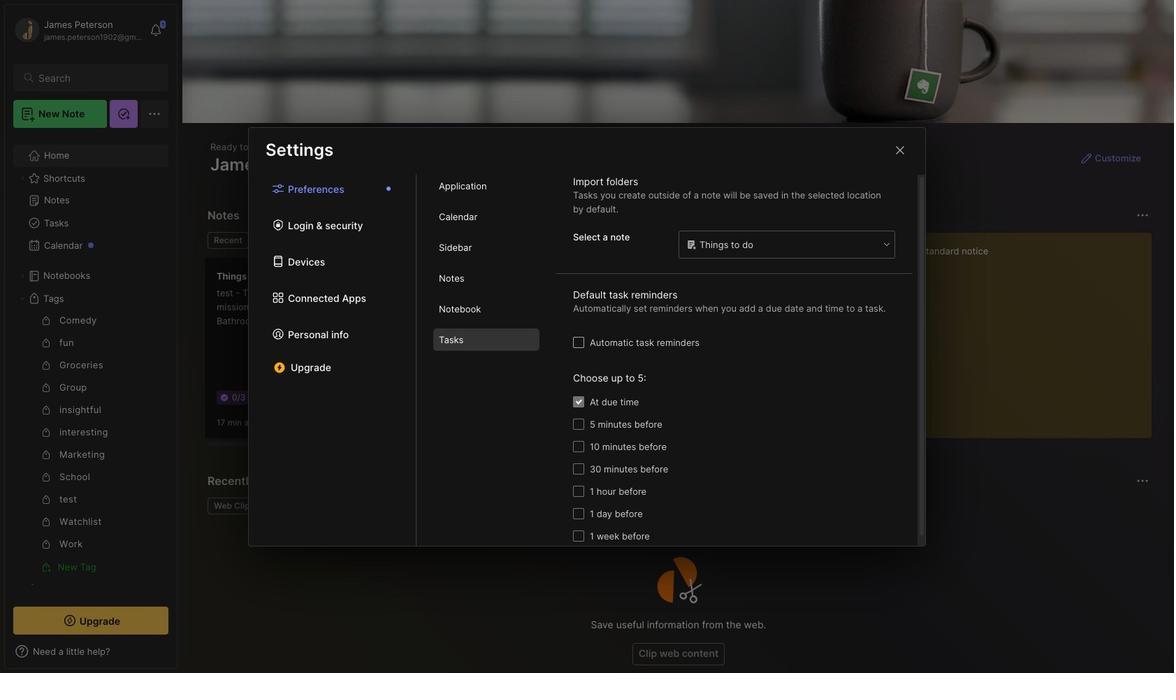 Task type: describe. For each thing, give the bounding box(es) containing it.
Default task note field
[[678, 230, 896, 259]]

none search field inside main element
[[38, 69, 156, 86]]

Search text field
[[38, 71, 156, 85]]



Task type: vqa. For each thing, say whether or not it's contained in the screenshot.
Preview within the Field
no



Task type: locate. For each thing, give the bounding box(es) containing it.
tab
[[433, 175, 540, 197], [433, 205, 540, 228], [208, 232, 249, 249], [254, 232, 311, 249], [433, 236, 540, 259], [433, 267, 540, 289], [433, 298, 540, 320], [433, 328, 540, 351], [208, 498, 261, 514]]

None checkbox
[[573, 337, 584, 348], [573, 396, 584, 407], [573, 463, 584, 475], [573, 508, 584, 519], [573, 337, 584, 348], [573, 396, 584, 407], [573, 463, 584, 475], [573, 508, 584, 519]]

close image
[[892, 142, 909, 158]]

tree inside main element
[[5, 136, 177, 631]]

tab list
[[249, 175, 417, 546], [417, 175, 556, 546], [208, 232, 825, 249]]

expand notebooks image
[[18, 272, 27, 280]]

None checkbox
[[573, 419, 584, 430], [573, 441, 584, 452], [573, 486, 584, 497], [573, 530, 584, 542], [573, 419, 584, 430], [573, 441, 584, 452], [573, 486, 584, 497], [573, 530, 584, 542]]

expand tags image
[[18, 294, 27, 303]]

group
[[13, 310, 160, 578]]

row group
[[205, 257, 1174, 447]]

tree
[[5, 136, 177, 631]]

group inside tree
[[13, 310, 160, 578]]

Start writing… text field
[[860, 233, 1151, 427]]

None search field
[[38, 69, 156, 86]]

main element
[[0, 0, 182, 673]]



